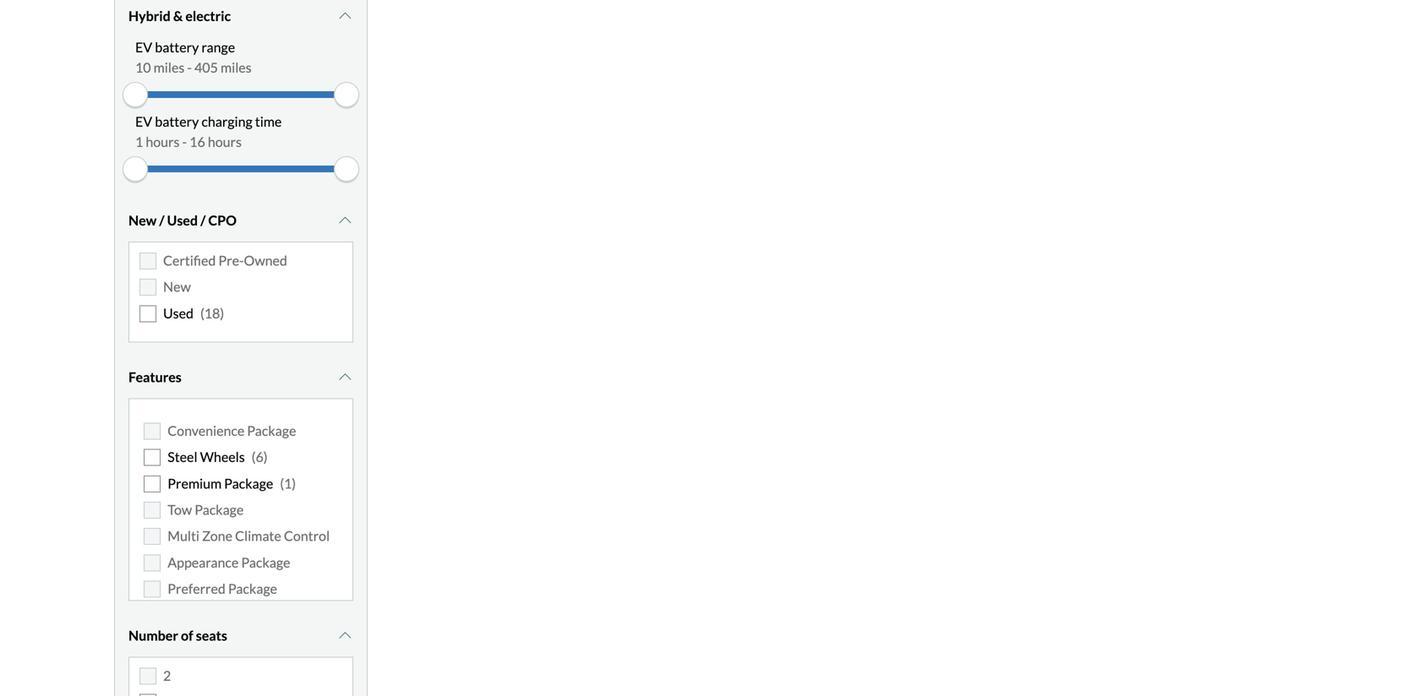 Task type: describe. For each thing, give the bounding box(es) containing it.
hybrid
[[129, 8, 171, 24]]

appearance package
[[168, 555, 290, 571]]

number of seats
[[129, 628, 227, 644]]

steel
[[168, 449, 197, 466]]

zone
[[202, 528, 233, 545]]

premium package (1)
[[168, 476, 296, 492]]

of
[[181, 628, 193, 644]]

chevron down image for convenience package
[[337, 371, 353, 384]]

number
[[129, 628, 178, 644]]

used (18)
[[163, 305, 224, 322]]

certified
[[163, 252, 216, 269]]

405
[[195, 59, 218, 76]]

features button
[[129, 356, 353, 399]]

2 hours from the left
[[208, 134, 242, 150]]

(1)
[[280, 476, 296, 492]]

preferred
[[168, 581, 226, 598]]

new for new / used / cpo
[[129, 212, 157, 229]]

used inside dropdown button
[[167, 212, 198, 229]]

convenience
[[168, 423, 245, 439]]

climate
[[235, 528, 281, 545]]

chevron down image
[[337, 630, 353, 643]]

2 miles from the left
[[221, 59, 252, 76]]

1 vertical spatial used
[[163, 305, 194, 322]]

time
[[255, 113, 282, 130]]

ev battery charging time 1 hours - 16 hours
[[135, 113, 282, 150]]

package for tow
[[195, 502, 244, 518]]

- inside ev battery range 10 miles - 405 miles
[[187, 59, 192, 76]]

battery for -
[[155, 39, 199, 55]]

package for preferred
[[228, 581, 277, 598]]

10
[[135, 59, 151, 76]]

chevron down image for ev battery range
[[337, 9, 353, 23]]

control
[[284, 528, 330, 545]]

1 hours from the left
[[146, 134, 180, 150]]

hybrid & electric button
[[129, 0, 353, 37]]

(6)
[[252, 449, 268, 466]]

package for appearance
[[241, 555, 290, 571]]

1
[[135, 134, 143, 150]]

2 / from the left
[[200, 212, 206, 229]]

range
[[202, 39, 235, 55]]

battery for hours
[[155, 113, 199, 130]]



Task type: vqa. For each thing, say whether or not it's contained in the screenshot.
the rightmost 22,464
no



Task type: locate. For each thing, give the bounding box(es) containing it.
features
[[129, 369, 182, 386]]

hybrid & electric
[[129, 8, 231, 24]]

preferred package
[[168, 581, 277, 598]]

appearance
[[168, 555, 239, 571]]

package for convenience
[[247, 423, 296, 439]]

certified pre-owned
[[163, 252, 287, 269]]

electric
[[185, 8, 231, 24]]

new / used / cpo button
[[129, 200, 353, 242]]

2 vertical spatial chevron down image
[[337, 371, 353, 384]]

seats
[[196, 628, 227, 644]]

0 horizontal spatial hours
[[146, 134, 180, 150]]

0 vertical spatial battery
[[155, 39, 199, 55]]

miles
[[154, 59, 185, 76], [221, 59, 252, 76]]

ev for ev battery charging time
[[135, 113, 152, 130]]

battery
[[155, 39, 199, 55], [155, 113, 199, 130]]

chevron down image inside new / used / cpo dropdown button
[[337, 214, 353, 227]]

1 horizontal spatial /
[[200, 212, 206, 229]]

multi
[[168, 528, 200, 545]]

ev inside ev battery range 10 miles - 405 miles
[[135, 39, 152, 55]]

0 vertical spatial new
[[129, 212, 157, 229]]

wheels
[[200, 449, 245, 466]]

new down certified
[[163, 279, 191, 295]]

1 vertical spatial chevron down image
[[337, 214, 353, 227]]

1 battery from the top
[[155, 39, 199, 55]]

1 chevron down image from the top
[[337, 9, 353, 23]]

hours
[[146, 134, 180, 150], [208, 134, 242, 150]]

miles down range
[[221, 59, 252, 76]]

2 chevron down image from the top
[[337, 214, 353, 227]]

0 horizontal spatial miles
[[154, 59, 185, 76]]

ev for ev battery range
[[135, 39, 152, 55]]

hours right 1
[[146, 134, 180, 150]]

ev battery range 10 miles - 405 miles
[[135, 39, 252, 76]]

convenience package
[[168, 423, 296, 439]]

0 vertical spatial used
[[167, 212, 198, 229]]

chevron down image inside features dropdown button
[[337, 371, 353, 384]]

1 vertical spatial battery
[[155, 113, 199, 130]]

used left (18)
[[163, 305, 194, 322]]

0 vertical spatial chevron down image
[[337, 9, 353, 23]]

charging
[[202, 113, 253, 130]]

package down "climate"
[[241, 555, 290, 571]]

-
[[187, 59, 192, 76], [182, 134, 187, 150]]

used left cpo
[[167, 212, 198, 229]]

package down appearance package
[[228, 581, 277, 598]]

battery inside the ev battery charging time 1 hours - 16 hours
[[155, 113, 199, 130]]

0 horizontal spatial /
[[159, 212, 165, 229]]

new
[[129, 212, 157, 229], [163, 279, 191, 295]]

- inside the ev battery charging time 1 hours - 16 hours
[[182, 134, 187, 150]]

1 vertical spatial new
[[163, 279, 191, 295]]

package for premium
[[224, 476, 273, 492]]

hours down charging
[[208, 134, 242, 150]]

battery down &
[[155, 39, 199, 55]]

steel wheels (6)
[[168, 449, 268, 466]]

1 / from the left
[[159, 212, 165, 229]]

/ left cpo
[[200, 212, 206, 229]]

/ up certified
[[159, 212, 165, 229]]

1 horizontal spatial miles
[[221, 59, 252, 76]]

/
[[159, 212, 165, 229], [200, 212, 206, 229]]

- left 405
[[187, 59, 192, 76]]

number of seats button
[[129, 615, 353, 658]]

owned
[[244, 252, 287, 269]]

cpo
[[208, 212, 237, 229]]

tow package
[[168, 502, 244, 518]]

chevron down image for certified pre-owned
[[337, 214, 353, 227]]

battery inside ev battery range 10 miles - 405 miles
[[155, 39, 199, 55]]

chevron down image
[[337, 9, 353, 23], [337, 214, 353, 227], [337, 371, 353, 384]]

ev up 1
[[135, 113, 152, 130]]

16
[[190, 134, 205, 150]]

1 vertical spatial ev
[[135, 113, 152, 130]]

0 horizontal spatial new
[[129, 212, 157, 229]]

chevron down image inside hybrid & electric dropdown button
[[337, 9, 353, 23]]

0 vertical spatial -
[[187, 59, 192, 76]]

new for new
[[163, 279, 191, 295]]

ev up 10
[[135, 39, 152, 55]]

new inside new / used / cpo dropdown button
[[129, 212, 157, 229]]

&
[[173, 8, 183, 24]]

premium
[[168, 476, 222, 492]]

1 horizontal spatial new
[[163, 279, 191, 295]]

(18)
[[200, 305, 224, 322]]

package
[[247, 423, 296, 439], [224, 476, 273, 492], [195, 502, 244, 518], [241, 555, 290, 571], [228, 581, 277, 598]]

multi zone climate control
[[168, 528, 330, 545]]

new down 1
[[129, 212, 157, 229]]

package down (6)
[[224, 476, 273, 492]]

package up zone
[[195, 502, 244, 518]]

new / used / cpo
[[129, 212, 237, 229]]

2
[[163, 668, 171, 685]]

3 chevron down image from the top
[[337, 371, 353, 384]]

- left 16
[[182, 134, 187, 150]]

ev
[[135, 39, 152, 55], [135, 113, 152, 130]]

2 ev from the top
[[135, 113, 152, 130]]

0 vertical spatial ev
[[135, 39, 152, 55]]

used
[[167, 212, 198, 229], [163, 305, 194, 322]]

battery up 16
[[155, 113, 199, 130]]

tow
[[168, 502, 192, 518]]

1 miles from the left
[[154, 59, 185, 76]]

2 battery from the top
[[155, 113, 199, 130]]

miles right 10
[[154, 59, 185, 76]]

1 horizontal spatial hours
[[208, 134, 242, 150]]

package up (6)
[[247, 423, 296, 439]]

pre-
[[219, 252, 244, 269]]

1 ev from the top
[[135, 39, 152, 55]]

1 vertical spatial -
[[182, 134, 187, 150]]

ev inside the ev battery charging time 1 hours - 16 hours
[[135, 113, 152, 130]]



